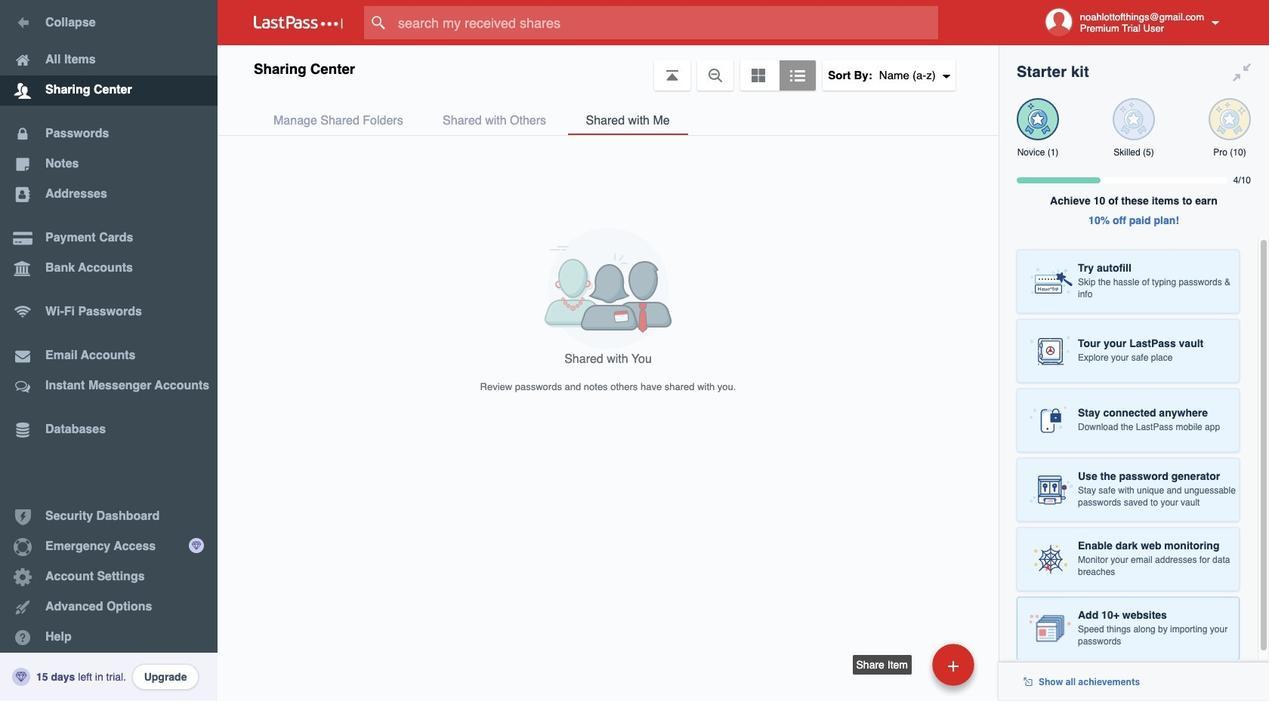 Task type: vqa. For each thing, say whether or not it's contained in the screenshot.
search my vault text box at top
no



Task type: locate. For each thing, give the bounding box(es) containing it.
lastpass image
[[254, 16, 343, 29]]

vault options navigation
[[218, 45, 999, 91]]

new item navigation
[[853, 640, 984, 702]]



Task type: describe. For each thing, give the bounding box(es) containing it.
Search search field
[[364, 6, 968, 39]]

search my received shares text field
[[364, 6, 968, 39]]

main navigation navigation
[[0, 0, 218, 702]]



